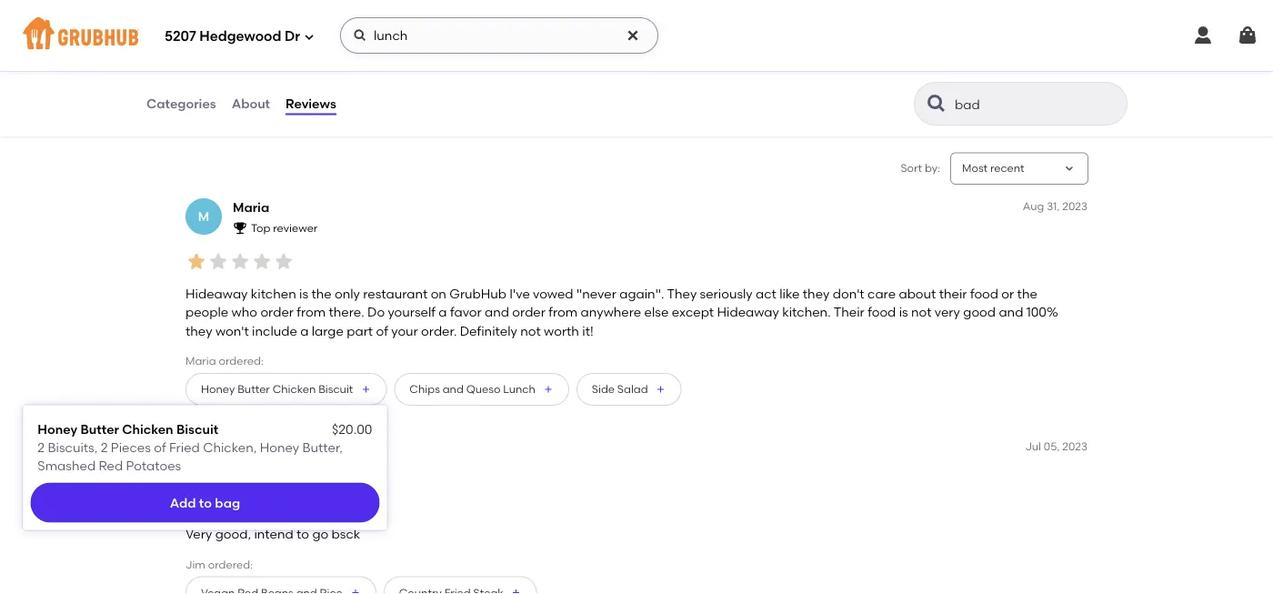 Task type: vqa. For each thing, say whether or not it's contained in the screenshot.
the topmost milk
no



Task type: locate. For each thing, give the bounding box(es) containing it.
1 horizontal spatial biscuit
[[319, 383, 353, 396]]

food down care
[[868, 305, 896, 320]]

hideaway kitchen is the only restaurant on grubhub i've vowed "never again". they seriously act like they don't care about their food or the people who order from there. do yourself a favor and order from anywhere else except hideaway kitchen. their food is not very good and 100% they won't include a large part of your order. definitely not worth it!
[[186, 286, 1059, 338]]

0 vertical spatial not
[[912, 305, 932, 320]]

hideaway up people
[[186, 286, 248, 302]]

0 horizontal spatial to
[[199, 495, 212, 510]]

chicken
[[273, 383, 316, 396], [122, 421, 173, 437]]

0 vertical spatial ordered:
[[219, 354, 264, 367]]

or
[[1002, 286, 1015, 302]]

1 horizontal spatial jim
[[233, 440, 256, 455]]

88
[[369, 51, 384, 67]]

ordered: down good,
[[208, 558, 253, 571]]

and down or
[[999, 305, 1024, 320]]

2 horizontal spatial order
[[513, 305, 546, 320]]

5207 hedgewood dr
[[165, 28, 300, 45]]

31,
[[1047, 199, 1060, 212]]

butter up biscuits,
[[80, 421, 119, 437]]

1 vertical spatial honey butter chicken biscuit
[[38, 421, 218, 437]]

plus icon image
[[361, 384, 372, 395], [543, 384, 554, 395], [656, 384, 667, 395], [350, 587, 361, 594], [511, 587, 522, 594]]

biscuit
[[319, 383, 353, 396], [176, 421, 218, 437]]

time
[[301, 71, 325, 85]]

1 horizontal spatial 2
[[101, 440, 108, 455]]

2023
[[1063, 199, 1088, 212], [1063, 440, 1088, 453]]

1 vertical spatial maria
[[186, 354, 216, 367]]

0 vertical spatial of
[[376, 323, 388, 338]]

honey down maria ordered:
[[201, 383, 235, 396]]

bag
[[215, 495, 240, 510]]

add
[[170, 495, 196, 510]]

ordered: down won't
[[219, 354, 264, 367]]

to
[[199, 495, 212, 510], [297, 526, 309, 542]]

1 horizontal spatial food
[[868, 305, 896, 320]]

food
[[229, 71, 253, 85], [971, 286, 999, 302], [868, 305, 896, 320]]

0 vertical spatial food
[[229, 71, 253, 85]]

search icon image
[[926, 93, 948, 115]]

their
[[940, 286, 968, 302]]

0 vertical spatial a
[[439, 305, 447, 320]]

star icon image
[[186, 251, 207, 273], [207, 251, 229, 273], [229, 251, 251, 273], [251, 251, 273, 273], [273, 251, 295, 273], [233, 461, 247, 475], [186, 491, 207, 513], [207, 491, 229, 513], [229, 491, 251, 513], [251, 491, 273, 513], [273, 491, 295, 513]]

honey butter chicken biscuit
[[201, 383, 353, 396], [38, 421, 218, 437]]

maria ordered:
[[186, 354, 264, 367]]

food up good
[[971, 286, 999, 302]]

1 vertical spatial honey
[[38, 421, 77, 437]]

about button
[[231, 71, 271, 136]]

they
[[667, 286, 697, 302]]

to left 'bag'
[[199, 495, 212, 510]]

not left worth at the bottom left
[[521, 323, 541, 338]]

butter inside button
[[238, 383, 270, 396]]

the right or
[[1018, 286, 1038, 302]]

side salad button
[[577, 373, 682, 406]]

there.
[[329, 305, 365, 320]]

2 up red
[[101, 440, 108, 455]]

worth
[[544, 323, 579, 338]]

biscuit up "$20.00"
[[319, 383, 353, 396]]

svg image
[[1193, 25, 1215, 46], [304, 31, 315, 42]]

is down about
[[900, 305, 909, 320]]

1 2023 from the top
[[1063, 199, 1088, 212]]

like
[[780, 286, 800, 302]]

1 vertical spatial not
[[521, 323, 541, 338]]

they
[[803, 286, 830, 302], [186, 323, 212, 338]]

2 horizontal spatial honey
[[260, 440, 299, 455]]

order up include at the bottom left
[[261, 305, 294, 320]]

and
[[485, 305, 510, 320], [999, 305, 1024, 320], [443, 383, 464, 396]]

2 2023 from the top
[[1063, 440, 1088, 453]]

about
[[899, 286, 937, 302]]

1 horizontal spatial to
[[297, 526, 309, 542]]

1 vertical spatial butter
[[80, 421, 119, 437]]

m
[[198, 209, 209, 224]]

honey butter chicken biscuit down include at the bottom left
[[201, 383, 353, 396]]

a up order.
[[439, 305, 447, 320]]

side salad
[[592, 383, 648, 396]]

maria down won't
[[186, 354, 216, 367]]

0 vertical spatial to
[[199, 495, 212, 510]]

tooltip containing honey butter chicken biscuit
[[23, 394, 387, 530]]

2 horizontal spatial 2
[[251, 462, 257, 475]]

0 horizontal spatial maria
[[186, 354, 216, 367]]

0 horizontal spatial is
[[299, 286, 309, 302]]

2 horizontal spatial food
[[971, 286, 999, 302]]

0 vertical spatial maria
[[233, 200, 269, 215]]

1 horizontal spatial order
[[369, 90, 397, 103]]

1 horizontal spatial svg image
[[626, 28, 641, 43]]

1 horizontal spatial hideaway
[[717, 305, 780, 320]]

0 horizontal spatial from
[[297, 305, 326, 320]]

1 vertical spatial jim
[[186, 558, 206, 571]]

is right kitchen
[[299, 286, 309, 302]]

pieces
[[111, 440, 151, 455]]

by:
[[925, 162, 941, 175]]

of inside hideaway kitchen is the only restaurant on grubhub i've vowed "never again". they seriously act like they don't care about their food or the people who order from there. do yourself a favor and order from anywhere else except hideaway kitchen. their food is not very good and 100% they won't include a large part of your order. definitely not worth it!
[[376, 323, 388, 338]]

2
[[38, 440, 45, 455], [101, 440, 108, 455], [251, 462, 257, 475]]

0 horizontal spatial and
[[443, 383, 464, 396]]

i've
[[510, 286, 530, 302]]

good,
[[215, 526, 251, 542]]

jim
[[233, 440, 256, 455], [186, 558, 206, 571]]

from up large
[[297, 305, 326, 320]]

2 up smashed
[[38, 440, 45, 455]]

hideaway down act
[[717, 305, 780, 320]]

1 horizontal spatial maria
[[233, 200, 269, 215]]

svg image
[[1237, 25, 1259, 46], [353, 28, 368, 43], [626, 28, 641, 43]]

plus icon image inside chips and queso lunch button
[[543, 384, 554, 395]]

chips and queso lunch
[[410, 383, 536, 396]]

anywhere
[[581, 305, 642, 320]]

else
[[645, 305, 669, 320]]

people
[[186, 305, 229, 320]]

maria
[[233, 200, 269, 215], [186, 354, 216, 367]]

1 horizontal spatial chicken
[[273, 383, 316, 396]]

order down 'correct'
[[369, 90, 397, 103]]

honey butter chicken biscuit up pieces
[[38, 421, 218, 437]]

dr
[[285, 28, 300, 45]]

favor
[[450, 305, 482, 320]]

ordered:
[[219, 354, 264, 367], [208, 558, 253, 571]]

$20.00
[[332, 421, 372, 437]]

1 horizontal spatial a
[[439, 305, 447, 320]]

most recent
[[963, 162, 1025, 175]]

0 horizontal spatial jim
[[186, 558, 206, 571]]

chicken up pieces
[[122, 421, 173, 437]]

1 horizontal spatial from
[[549, 305, 578, 320]]

plus icon image for honey butter chicken biscuit
[[361, 384, 372, 395]]

84
[[197, 51, 212, 67]]

2023 for very good, intend to go bsck
[[1063, 440, 1088, 453]]

of down do
[[376, 323, 388, 338]]

of inside 2 biscuits, 2 pieces of fried chicken, honey butter, smashed red potatoes
[[154, 440, 166, 455]]

honey up biscuits,
[[38, 421, 77, 437]]

2 horizontal spatial svg image
[[1237, 25, 1259, 46]]

1 vertical spatial 2023
[[1063, 440, 1088, 453]]

0 horizontal spatial 2
[[38, 440, 45, 455]]

0 vertical spatial butter
[[238, 383, 270, 396]]

and inside button
[[443, 383, 464, 396]]

0 horizontal spatial chicken
[[122, 421, 173, 437]]

1 vertical spatial ordered:
[[208, 558, 253, 571]]

from up worth at the bottom left
[[549, 305, 578, 320]]

1 horizontal spatial svg image
[[1193, 25, 1215, 46]]

main navigation navigation
[[0, 0, 1274, 71]]

not down about
[[912, 305, 932, 320]]

2023 right "05,"
[[1063, 440, 1088, 453]]

chicken down include at the bottom left
[[273, 383, 316, 396]]

reviews
[[286, 96, 336, 111]]

seriously
[[700, 286, 753, 302]]

top
[[251, 222, 271, 235]]

1 horizontal spatial of
[[376, 323, 388, 338]]

0 vertical spatial 2023
[[1063, 199, 1088, 212]]

sort
[[901, 162, 923, 175]]

honey butter chicken biscuit button
[[186, 373, 387, 406]]

except
[[672, 305, 714, 320]]

aug
[[1023, 199, 1045, 212]]

plus icon image inside side salad button
[[656, 384, 667, 395]]

the left only
[[312, 286, 332, 302]]

a left large
[[300, 323, 309, 338]]

0 vertical spatial jim
[[233, 440, 256, 455]]

order inside 88 correct order
[[369, 90, 397, 103]]

2 for 2 reviews
[[251, 462, 257, 475]]

honey up the reviews
[[260, 440, 299, 455]]

reviewer
[[273, 222, 318, 235]]

0 horizontal spatial they
[[186, 323, 212, 338]]

the
[[312, 286, 332, 302], [1018, 286, 1038, 302]]

jul
[[1026, 440, 1042, 453]]

plus icon image inside honey butter chicken biscuit button
[[361, 384, 372, 395]]

a
[[439, 305, 447, 320], [300, 323, 309, 338]]

1 horizontal spatial is
[[900, 305, 909, 320]]

and right chips
[[443, 383, 464, 396]]

butter down maria ordered:
[[238, 383, 270, 396]]

of
[[376, 323, 388, 338], [154, 440, 166, 455]]

0 vertical spatial honey butter chicken biscuit
[[201, 383, 353, 396]]

0 horizontal spatial hideaway
[[186, 286, 248, 302]]

jim down very
[[186, 558, 206, 571]]

very
[[935, 305, 961, 320]]

ordered: for kitchen
[[219, 354, 264, 367]]

0 horizontal spatial of
[[154, 440, 166, 455]]

0 vertical spatial honey
[[201, 383, 235, 396]]

jim up 2 reviews
[[233, 440, 256, 455]]

1 vertical spatial they
[[186, 323, 212, 338]]

order down 'i've'
[[513, 305, 546, 320]]

they down people
[[186, 323, 212, 338]]

honey inside 2 biscuits, 2 pieces of fried chicken, honey butter, smashed red potatoes
[[260, 440, 299, 455]]

2 vertical spatial honey
[[260, 440, 299, 455]]

food up about
[[229, 71, 253, 85]]

from
[[297, 305, 326, 320], [549, 305, 578, 320]]

they up kitchen.
[[803, 286, 830, 302]]

jim for jim ordered:
[[186, 558, 206, 571]]

1 horizontal spatial butter
[[238, 383, 270, 396]]

0 horizontal spatial the
[[312, 286, 332, 302]]

jim for jim
[[233, 440, 256, 455]]

2023 right "31,"
[[1063, 199, 1088, 212]]

2 left the reviews
[[251, 462, 257, 475]]

smashed
[[38, 458, 96, 474]]

kitchen
[[251, 286, 296, 302]]

good
[[964, 305, 996, 320]]

to left go
[[297, 526, 309, 542]]

food inside 84 good food
[[229, 71, 253, 85]]

0 horizontal spatial biscuit
[[176, 421, 218, 437]]

red
[[99, 458, 123, 474]]

96
[[283, 51, 297, 67]]

and up the definitely at the left bottom of the page
[[485, 305, 510, 320]]

0 vertical spatial biscuit
[[319, 383, 353, 396]]

intend
[[254, 526, 294, 542]]

0 vertical spatial chicken
[[273, 383, 316, 396]]

to inside add to bag button
[[199, 495, 212, 510]]

1 horizontal spatial honey
[[201, 383, 235, 396]]

1 vertical spatial biscuit
[[176, 421, 218, 437]]

of up potatoes
[[154, 440, 166, 455]]

on
[[431, 286, 447, 302]]

act
[[756, 286, 777, 302]]

biscuit up fried
[[176, 421, 218, 437]]

butter,
[[303, 440, 343, 455]]

maria up top on the left top of page
[[233, 200, 269, 215]]

1 vertical spatial to
[[297, 526, 309, 542]]

order
[[369, 90, 397, 103], [261, 305, 294, 320], [513, 305, 546, 320]]

their
[[834, 305, 865, 320]]

1 vertical spatial a
[[300, 323, 309, 338]]

0 vertical spatial they
[[803, 286, 830, 302]]

1 horizontal spatial the
[[1018, 286, 1038, 302]]

2 vertical spatial food
[[868, 305, 896, 320]]

0 horizontal spatial food
[[229, 71, 253, 85]]

1 vertical spatial of
[[154, 440, 166, 455]]

chicken inside honey butter chicken biscuit button
[[273, 383, 316, 396]]

tooltip
[[23, 394, 387, 530]]

only
[[335, 286, 360, 302]]

chicken,
[[203, 440, 257, 455]]



Task type: describe. For each thing, give the bounding box(es) containing it.
0 horizontal spatial honey
[[38, 421, 77, 437]]

hedgewood
[[200, 28, 282, 45]]

sort by:
[[901, 162, 941, 175]]

Search Hideaway Kitchen & Bar search field
[[954, 96, 1093, 113]]

1 vertical spatial food
[[971, 286, 999, 302]]

on
[[283, 71, 299, 85]]

queso
[[466, 383, 501, 396]]

2 the from the left
[[1018, 286, 1038, 302]]

delivery
[[283, 90, 324, 103]]

1 horizontal spatial not
[[912, 305, 932, 320]]

caret down icon image
[[1063, 161, 1077, 176]]

salad
[[618, 383, 648, 396]]

100%
[[1027, 305, 1059, 320]]

it!
[[583, 323, 594, 338]]

jul 05, 2023
[[1026, 440, 1088, 453]]

side
[[592, 383, 615, 396]]

2023 for hideaway kitchen is the only restaurant on grubhub i've vowed "never again". they seriously act like they don't care about their food or the people who order from there. do yourself a favor and order from anywhere else except hideaway kitchen. their food is not very good and 100% they won't include a large part of your order. definitely not worth it!
[[1063, 199, 1088, 212]]

88 correct order
[[369, 51, 410, 103]]

restaurant
[[363, 286, 428, 302]]

biscuit inside tooltip
[[176, 421, 218, 437]]

order.
[[421, 323, 457, 338]]

2 horizontal spatial and
[[999, 305, 1024, 320]]

your
[[391, 323, 418, 338]]

0 horizontal spatial svg image
[[353, 28, 368, 43]]

2 reviews
[[251, 462, 299, 475]]

"never
[[577, 286, 617, 302]]

grubhub
[[450, 286, 507, 302]]

84 good food
[[197, 51, 253, 85]]

maria for maria ordered:
[[186, 354, 216, 367]]

Sort by: field
[[963, 161, 1025, 177]]

vowed
[[533, 286, 574, 302]]

2 biscuits, 2 pieces of fried chicken, honey butter, smashed red potatoes
[[38, 440, 343, 474]]

5207
[[165, 28, 196, 45]]

1 vertical spatial is
[[900, 305, 909, 320]]

top reviewer
[[251, 222, 318, 235]]

large
[[312, 323, 344, 338]]

care
[[868, 286, 896, 302]]

plus icon image for side salad
[[656, 384, 667, 395]]

categories
[[146, 96, 216, 111]]

0 horizontal spatial not
[[521, 323, 541, 338]]

1 vertical spatial chicken
[[122, 421, 173, 437]]

213
[[197, 19, 216, 34]]

potatoes
[[126, 458, 181, 474]]

fried
[[169, 440, 200, 455]]

who
[[232, 305, 258, 320]]

0 horizontal spatial order
[[261, 305, 294, 320]]

ordered: for good,
[[208, 558, 253, 571]]

ratings
[[219, 19, 262, 34]]

biscuits,
[[48, 440, 98, 455]]

2 for 2 biscuits, 2 pieces of fried chicken, honey butter, smashed red potatoes
[[38, 440, 45, 455]]

aug 31, 2023
[[1023, 199, 1088, 212]]

again".
[[620, 286, 665, 302]]

honey butter chicken biscuit inside button
[[201, 383, 353, 396]]

jim ordered:
[[186, 558, 253, 571]]

2 from from the left
[[549, 305, 578, 320]]

yourself
[[388, 305, 436, 320]]

0 horizontal spatial a
[[300, 323, 309, 338]]

recent
[[991, 162, 1025, 175]]

honey inside button
[[201, 383, 235, 396]]

add to bag
[[170, 495, 240, 510]]

0 vertical spatial hideaway
[[186, 286, 248, 302]]

96 on time delivery
[[283, 51, 325, 103]]

0 horizontal spatial butter
[[80, 421, 119, 437]]

plus icon image for chips and queso lunch
[[543, 384, 554, 395]]

trophy icon image
[[233, 220, 247, 235]]

0 vertical spatial is
[[299, 286, 309, 302]]

1 horizontal spatial and
[[485, 305, 510, 320]]

chips
[[410, 383, 440, 396]]

05,
[[1044, 440, 1060, 453]]

Search for food, convenience, alcohol... search field
[[340, 17, 659, 54]]

very
[[186, 526, 212, 542]]

add to bag button
[[30, 483, 380, 523]]

go
[[312, 526, 329, 542]]

maria for maria
[[233, 200, 269, 215]]

very good, intend to go bsck
[[186, 526, 360, 542]]

part
[[347, 323, 373, 338]]

reviews button
[[285, 71, 337, 136]]

bsck
[[332, 526, 360, 542]]

reviews
[[260, 462, 299, 475]]

definitely
[[460, 323, 518, 338]]

1 vertical spatial hideaway
[[717, 305, 780, 320]]

1 from from the left
[[297, 305, 326, 320]]

0 horizontal spatial svg image
[[304, 31, 315, 42]]

lunch
[[503, 383, 536, 396]]

won't
[[216, 323, 249, 338]]

include
[[252, 323, 297, 338]]

1 horizontal spatial they
[[803, 286, 830, 302]]

1 the from the left
[[312, 286, 332, 302]]

biscuit inside button
[[319, 383, 353, 396]]

chips and queso lunch button
[[394, 373, 569, 406]]

j
[[200, 449, 208, 464]]

most
[[963, 162, 988, 175]]

kitchen.
[[783, 305, 831, 320]]

don't
[[833, 286, 865, 302]]

correct
[[369, 71, 410, 85]]



